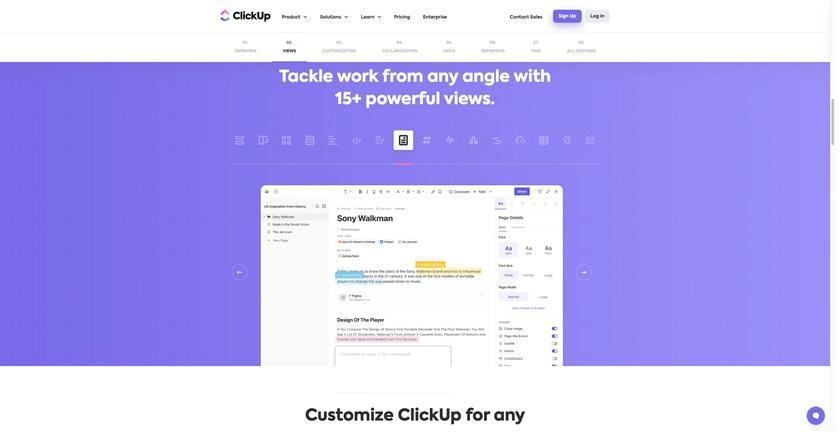 Task type: vqa. For each thing, say whether or not it's contained in the screenshot.
the left and
no



Task type: describe. For each thing, give the bounding box(es) containing it.
work
[[337, 69, 379, 86]]

views.
[[444, 92, 495, 108]]

any for for
[[494, 409, 526, 425]]

sign
[[559, 14, 569, 18]]

pricing
[[394, 15, 410, 20]]

nested subtasks & checklists image
[[454, 0, 601, 5]]

product
[[282, 15, 301, 20]]

list containing product
[[282, 0, 510, 32]]

from
[[383, 69, 424, 86]]

learn button
[[361, 0, 381, 32]]

angle
[[463, 69, 510, 86]]

docs
[[444, 49, 455, 53]]

08.
[[579, 41, 585, 45]]

15+
[[336, 92, 362, 108]]

collaboration
[[382, 49, 418, 53]]

any for from
[[428, 69, 459, 86]]

03.
[[336, 41, 342, 45]]

for
[[466, 409, 490, 425]]

07.
[[534, 41, 539, 45]]

in
[[601, 14, 605, 18]]

contact sales
[[510, 15, 543, 20]]

customization
[[322, 49, 356, 53]]

solutions button
[[320, 0, 348, 32]]

solutions
[[320, 15, 342, 20]]

all
[[568, 49, 575, 53]]

tackle work from any angle with
[[280, 69, 551, 86]]

customize
[[305, 409, 394, 425]]



Task type: locate. For each thing, give the bounding box(es) containing it.
powerful
[[366, 92, 441, 108]]

06.
[[490, 41, 497, 45]]

0 vertical spatial any
[[428, 69, 459, 86]]

02.
[[287, 41, 293, 45]]

any right the "for"
[[494, 409, 526, 425]]

05.
[[447, 41, 453, 45]]

pricing link
[[394, 0, 410, 32]]

log in
[[591, 14, 605, 18]]

log
[[591, 14, 600, 18]]

any
[[428, 69, 459, 86], [494, 409, 526, 425]]

enterprise link
[[423, 0, 447, 32]]

1 horizontal spatial any
[[494, 409, 526, 425]]

all features
[[568, 49, 596, 53]]

learn
[[361, 15, 375, 20]]

04.
[[397, 41, 403, 45]]

with
[[514, 69, 551, 86]]

product button
[[282, 0, 307, 32]]

enterprise
[[423, 15, 447, 20]]

overview
[[235, 49, 257, 53]]

15+ powerful views.
[[336, 92, 495, 108]]

0 horizontal spatial any
[[428, 69, 459, 86]]

reporting
[[482, 49, 505, 53]]

1 vertical spatial any
[[494, 409, 526, 425]]

views
[[283, 49, 296, 53]]

time
[[531, 49, 541, 53]]

doc image
[[256, 181, 568, 398]]

contact sales link
[[510, 0, 543, 32]]

log in link
[[585, 10, 611, 23]]

tackle
[[280, 69, 333, 86]]

features
[[576, 49, 596, 53]]

clickup
[[398, 409, 462, 425]]

contact
[[510, 15, 530, 20]]

sign up
[[559, 14, 577, 18]]

list
[[282, 0, 510, 32]]

main navigation element
[[282, 0, 611, 32]]

customize         clickup for any
[[305, 409, 526, 425]]

sales
[[531, 15, 543, 20]]

up
[[570, 14, 577, 18]]

01.
[[243, 41, 248, 45]]

any down docs
[[428, 69, 459, 86]]

sign up button
[[554, 10, 582, 23]]



